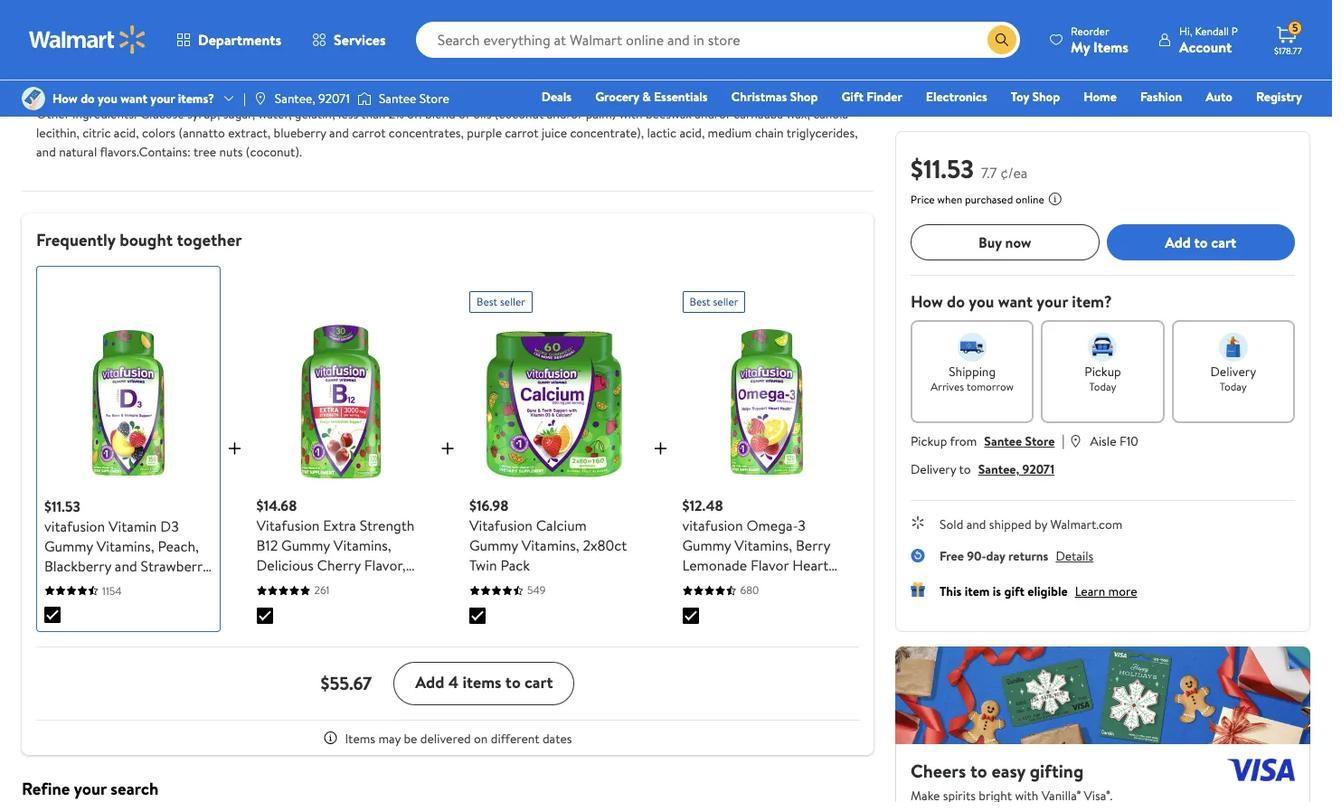 Task type: locate. For each thing, give the bounding box(es) containing it.
plus image
[[437, 438, 459, 460]]

2 vitamins, from the left
[[522, 536, 580, 556]]

1 horizontal spatial do
[[947, 290, 966, 313]]

0 horizontal spatial seller
[[500, 294, 526, 309]]

refine your search
[[22, 777, 159, 800]]

2 vitafusion from the left
[[470, 516, 533, 536]]

$11.53 for $11.53 vitafusion vitamin d3 gummy vitamins, peach, blackberry and strawberry flavored, 150 count
[[44, 496, 81, 516]]

berry
[[796, 536, 831, 556]]

add 4 items to cart
[[416, 672, 553, 694]]

and right sold
[[967, 516, 987, 534]]

pickup down intent image for pickup
[[1085, 363, 1122, 381]]

2 vertical spatial to
[[506, 672, 521, 694]]

online
[[1016, 192, 1045, 207]]

1 vertical spatial want
[[999, 290, 1033, 313]]

acid, up flavors.contains:
[[114, 124, 139, 142]]

1 vertical spatial 92071
[[1023, 461, 1055, 479]]

0 horizontal spatial santee,
[[275, 90, 316, 108]]

0 horizontal spatial count
[[130, 576, 169, 596]]

vitamins, inside $11.53 vitafusion vitamin d3 gummy vitamins, peach, blackberry and strawberry flavored, 150 count
[[97, 536, 154, 556]]

0 horizontal spatial 92071
[[319, 90, 350, 108]]

items right my
[[1094, 37, 1129, 57]]

essentials
[[654, 88, 708, 106]]

today
[[1090, 379, 1117, 395], [1220, 379, 1248, 395]]

1 best from the left
[[477, 294, 498, 309]]

grocery
[[596, 88, 640, 106]]

(coconut
[[495, 105, 544, 123]]

(60
[[294, 576, 316, 595]]

1 vitafusion from the left
[[683, 516, 744, 536]]

0 vertical spatial you
[[98, 90, 118, 108]]

today down intent image for delivery
[[1220, 379, 1248, 395]]

1 vertical spatial store
[[1026, 433, 1055, 451]]

0 horizontal spatial and/or
[[547, 105, 583, 123]]

0 horizontal spatial $11.53
[[44, 496, 81, 516]]

1 horizontal spatial delivery
[[1211, 363, 1257, 381]]

vitafusion
[[257, 516, 320, 536], [470, 516, 533, 536]]

2 best seller from the left
[[690, 294, 739, 309]]

0 horizontal spatial want
[[121, 90, 147, 108]]

0 horizontal spatial  image
[[22, 87, 45, 110]]

beeswax
[[646, 105, 692, 123]]

carrot down '(coconut'
[[505, 124, 539, 142]]

1 horizontal spatial plus image
[[650, 438, 672, 460]]

your left items?
[[151, 90, 175, 108]]

this item is gift eligible learn more
[[940, 583, 1138, 601]]

0 vertical spatial add
[[1166, 232, 1192, 252]]

departments
[[198, 30, 282, 50]]

None checkbox
[[44, 607, 61, 623], [257, 608, 273, 624], [683, 608, 699, 624], [44, 607, 61, 623], [257, 608, 273, 624], [683, 608, 699, 624]]

1 shop from the left
[[791, 88, 818, 106]]

1 best seller from the left
[[477, 294, 526, 309]]

best seller for $16.98
[[477, 294, 526, 309]]

0 vertical spatial store
[[420, 90, 449, 108]]

0 vertical spatial how
[[52, 90, 78, 108]]

how for how do you want your item?
[[911, 290, 944, 313]]

0 vertical spatial delivery
[[1211, 363, 1257, 381]]

you
[[98, 90, 118, 108], [969, 290, 995, 313]]

gift finder link
[[834, 87, 911, 107]]

$11.53 inside $11.53 vitafusion vitamin d3 gummy vitamins, peach, blackberry and strawberry flavored, 150 count
[[44, 496, 81, 516]]

store up santee, 92071 button
[[1026, 433, 1055, 451]]

items left may
[[345, 730, 376, 748]]

1 vertical spatial |
[[1063, 431, 1066, 451]]

and up the 1154
[[115, 556, 137, 576]]

1 horizontal spatial vitafusion
[[470, 516, 533, 536]]

extra
[[323, 516, 356, 536]]

2 horizontal spatial your
[[1037, 290, 1069, 313]]

2 seller from the left
[[713, 294, 739, 309]]

1 horizontal spatial and/or
[[695, 105, 731, 123]]

carrot
[[352, 124, 386, 142], [505, 124, 539, 142]]

 image
[[253, 91, 268, 106]]

$11.53 up blackberry
[[44, 496, 81, 516]]

and/or up the medium
[[695, 105, 731, 123]]

ingredients for ingredients other ingredients: glucose syrup, sugar, water, gelatin; less than 2% of: blend of oils (coconut and/or palm) with beeswax and/or carnauba wax, canola lecithin, citric acid, colors (annatto extract, blueberry and carrot concentrates, purple carrot juice concentrate), lactic acid, medium chain triglycerides, and natural flavors.contains: tree nuts (coconut).
[[36, 81, 108, 100]]

1 horizontal spatial $11.53
[[911, 151, 975, 186]]

account
[[1180, 37, 1233, 57]]

1 horizontal spatial count
[[683, 595, 722, 615]]

1 vertical spatial items
[[345, 730, 376, 748]]

fashion link
[[1133, 87, 1191, 107]]

0 vertical spatial ingredients
[[36, 44, 107, 64]]

of:
[[407, 105, 422, 123]]

plus image
[[224, 438, 246, 460], [650, 438, 672, 460]]

1 vitafusion from the left
[[257, 516, 320, 536]]

vitafusion for $11.53
[[44, 516, 105, 536]]

want down now
[[999, 290, 1033, 313]]

delivery down intent image for delivery
[[1211, 363, 1257, 381]]

2 gummy from the left
[[470, 536, 518, 556]]

gummy up 'flavored,'
[[44, 536, 93, 556]]

0 horizontal spatial store
[[420, 90, 449, 108]]

seller for $16.98
[[500, 294, 526, 309]]

today inside delivery today
[[1220, 379, 1248, 395]]

$16.98
[[470, 496, 509, 516]]

1 horizontal spatial cart
[[1212, 232, 1237, 252]]

1 vertical spatial cart
[[525, 672, 553, 694]]

acid, down beeswax
[[680, 124, 705, 142]]

1 vertical spatial you
[[969, 290, 995, 313]]

count
[[130, 576, 169, 596], [683, 595, 722, 615]]

0 vertical spatial cart
[[1212, 232, 1237, 252]]

1 vertical spatial do
[[947, 290, 966, 313]]

1 vitamins, from the left
[[334, 536, 391, 556]]

how
[[52, 90, 78, 108], [911, 290, 944, 313]]

2 shop from the left
[[1033, 88, 1061, 106]]

2 horizontal spatial to
[[1195, 232, 1209, 252]]

how up arrives
[[911, 290, 944, 313]]

carrot down than
[[352, 124, 386, 142]]

0 horizontal spatial cart
[[525, 672, 553, 694]]

count inside $11.53 vitafusion vitamin d3 gummy vitamins, peach, blackberry and strawberry flavored, 150 count
[[130, 576, 169, 596]]

vitafusion inside $16.98 vitafusion calcium gummy vitamins, 2x80ct twin pack
[[470, 516, 533, 536]]

flavors.contains:
[[100, 143, 191, 161]]

1 horizontal spatial vitafusion
[[683, 516, 744, 536]]

1 vertical spatial pickup
[[911, 433, 948, 451]]

1 ingredients from the top
[[36, 44, 107, 64]]

1 horizontal spatial how
[[911, 290, 944, 313]]

0 horizontal spatial to
[[506, 672, 521, 694]]

do up citric
[[81, 90, 95, 108]]

1 gummy from the left
[[281, 536, 330, 556]]

seller for $12.48
[[713, 294, 739, 309]]

1 vertical spatial your
[[1037, 290, 1069, 313]]

1 vertical spatial $11.53
[[44, 496, 81, 516]]

0 horizontal spatial you
[[98, 90, 118, 108]]

water,
[[258, 105, 292, 123]]

$55.67
[[321, 671, 372, 696]]

add 4 items to cart button
[[394, 662, 575, 705]]

intent image for shipping image
[[958, 333, 987, 362]]

pickup today
[[1085, 363, 1122, 395]]

how do you want your item?
[[911, 290, 1113, 313]]

0 horizontal spatial today
[[1090, 379, 1117, 395]]

pickup inside pickup from santee store |
[[911, 433, 948, 451]]

shop for toy shop
[[1033, 88, 1061, 106]]

0 horizontal spatial santee
[[379, 90, 417, 108]]

4 vitamins, from the left
[[97, 536, 154, 556]]

1 horizontal spatial items
[[1094, 37, 1129, 57]]

vitafusion up the delicious
[[257, 516, 320, 536]]

 image for how do you want your items?
[[22, 87, 45, 110]]

$11.53 for $11.53 7.7 ¢/ea
[[911, 151, 975, 186]]

blueberry
[[274, 124, 326, 142]]

you up citric
[[98, 90, 118, 108]]

0 horizontal spatial delivery
[[911, 461, 957, 479]]

1 horizontal spatial store
[[1026, 433, 1055, 451]]

gummy down $16.98
[[470, 536, 518, 556]]

gifting made easy image
[[911, 583, 926, 597]]

do
[[81, 90, 95, 108], [947, 290, 966, 313]]

canola
[[814, 105, 849, 123]]

vitafusion inside $11.53 vitafusion vitamin d3 gummy vitamins, peach, blackberry and strawberry flavored, 150 count
[[44, 516, 105, 536]]

supply)
[[347, 576, 393, 595]]

0 vertical spatial to
[[1195, 232, 1209, 252]]

vitamins, inside $12.48 vitafusion omega-3 gummy vitamins, berry lemonade flavor heart health vitamins(1), 120 count
[[735, 536, 793, 556]]

ingredients inside ingredients other ingredients: glucose syrup, sugar, water, gelatin; less than 2% of: blend of oils (coconut and/or palm) with beeswax and/or carnauba wax, canola lecithin, citric acid, colors (annatto extract, blueberry and carrot concentrates, purple carrot juice concentrate), lactic acid, medium chain triglycerides, and natural flavors.contains: tree nuts (coconut).
[[36, 81, 108, 100]]

legal information image
[[1049, 192, 1063, 206]]

other
[[36, 105, 70, 123]]

do for how do you want your items?
[[81, 90, 95, 108]]

2 best from the left
[[690, 294, 711, 309]]

0 vertical spatial want
[[121, 90, 147, 108]]

delivery
[[1211, 363, 1257, 381], [911, 461, 957, 479]]

1 horizontal spatial pickup
[[1085, 363, 1122, 381]]

store inside pickup from santee store |
[[1026, 433, 1055, 451]]

1 vertical spatial santee
[[985, 433, 1023, 451]]

92071 left than
[[319, 90, 350, 108]]

0 horizontal spatial best seller
[[477, 294, 526, 309]]

wax,
[[787, 105, 811, 123]]

vitafusion
[[683, 516, 744, 536], [44, 516, 105, 536]]

do up intent image for shipping
[[947, 290, 966, 313]]

health
[[683, 576, 725, 595]]

returns
[[1009, 547, 1049, 566]]

1 vertical spatial add
[[416, 672, 445, 694]]

0 horizontal spatial acid,
[[114, 124, 139, 142]]

1 horizontal spatial best seller
[[690, 294, 739, 309]]

1 horizontal spatial  image
[[357, 90, 372, 108]]

shop right toy
[[1033, 88, 1061, 106]]

2 ingredients from the top
[[36, 81, 108, 100]]

christmas shop link
[[724, 87, 827, 107]]

&
[[643, 88, 651, 106]]

1 horizontal spatial you
[[969, 290, 995, 313]]

1 horizontal spatial acid,
[[680, 124, 705, 142]]

today for pickup
[[1090, 379, 1117, 395]]

santee
[[379, 90, 417, 108], [985, 433, 1023, 451]]

want up colors at the left
[[121, 90, 147, 108]]

0 horizontal spatial vitafusion
[[257, 516, 320, 536]]

$11.53 7.7 ¢/ea
[[911, 151, 1028, 186]]

gift
[[842, 88, 864, 106]]

do for how do you want your item?
[[947, 290, 966, 313]]

gummy right b12
[[281, 536, 330, 556]]

0 vertical spatial santee
[[379, 90, 417, 108]]

hi,
[[1180, 23, 1193, 38]]

1 vertical spatial to
[[960, 461, 972, 479]]

items may be delivered on different dates
[[345, 730, 572, 748]]

vitamins, inside "$14.68 vitafusion extra strength b12 gummy vitamins, delicious cherry flavor, 120ct (60 day supply)"
[[334, 536, 391, 556]]

santee, down pickup from santee store |
[[979, 461, 1020, 479]]

0 horizontal spatial items
[[345, 730, 376, 748]]

1 horizontal spatial shop
[[1033, 88, 1061, 106]]

1 today from the left
[[1090, 379, 1117, 395]]

gummy up health
[[683, 536, 732, 556]]

 image left 2%
[[357, 90, 372, 108]]

and
[[329, 124, 349, 142], [36, 143, 56, 161], [967, 516, 987, 534], [115, 556, 137, 576]]

1 horizontal spatial carrot
[[505, 124, 539, 142]]

4 gummy from the left
[[44, 536, 93, 556]]

1 horizontal spatial santee,
[[979, 461, 1020, 479]]

vitafusion inside $12.48 vitafusion omega-3 gummy vitamins, berry lemonade flavor heart health vitamins(1), 120 count
[[683, 516, 744, 536]]

2 carrot from the left
[[505, 124, 539, 142]]

0 horizontal spatial add
[[416, 672, 445, 694]]

0 vertical spatial $11.53
[[911, 151, 975, 186]]

1 horizontal spatial your
[[151, 90, 175, 108]]

 image up lecithin,
[[22, 87, 45, 110]]

seller
[[500, 294, 526, 309], [713, 294, 739, 309]]

count right 150
[[130, 576, 169, 596]]

1 horizontal spatial want
[[999, 290, 1033, 313]]

| left 'water,'
[[243, 90, 246, 108]]

0 horizontal spatial how
[[52, 90, 78, 108]]

registry one debit
[[1164, 88, 1303, 131]]

vitafusion for $12.48
[[683, 516, 744, 536]]

0 horizontal spatial plus image
[[224, 438, 246, 460]]

with
[[620, 105, 643, 123]]

1 horizontal spatial today
[[1220, 379, 1248, 395]]

| left aisle
[[1063, 431, 1066, 451]]

gummy inside $16.98 vitafusion calcium gummy vitamins, 2x80ct twin pack
[[470, 536, 518, 556]]

92071
[[319, 90, 350, 108], [1023, 461, 1055, 479]]

2 vitafusion from the left
[[44, 516, 105, 536]]

and inside $11.53 vitafusion vitamin d3 gummy vitamins, peach, blackberry and strawberry flavored, 150 count
[[115, 556, 137, 576]]

sugar,
[[223, 105, 255, 123]]

vitafusion up 'lemonade'
[[683, 516, 744, 536]]

gummy inside "$14.68 vitafusion extra strength b12 gummy vitamins, delicious cherry flavor, 120ct (60 day supply)"
[[281, 536, 330, 556]]

search icon image
[[995, 33, 1010, 47]]

2 vertical spatial your
[[74, 777, 107, 800]]

is
[[993, 583, 1002, 601]]

vitafusion omega-3 gummy vitamins, berry lemonade flavor heart health vitamins(1), 120 count image
[[683, 320, 852, 489]]

vitafusion up the pack
[[470, 516, 533, 536]]

vitafusion up blackberry
[[44, 516, 105, 536]]

1 horizontal spatial best
[[690, 294, 711, 309]]

1 horizontal spatial |
[[1063, 431, 1066, 451]]

shop for christmas shop
[[791, 88, 818, 106]]

delivery down from
[[911, 461, 957, 479]]

carnauba
[[734, 105, 784, 123]]

None checkbox
[[470, 608, 486, 624]]

3 gummy from the left
[[683, 536, 732, 556]]

¢/ea
[[1001, 163, 1028, 183]]

how up lecithin,
[[52, 90, 78, 108]]

best seller
[[477, 294, 526, 309], [690, 294, 739, 309]]

count down 'lemonade'
[[683, 595, 722, 615]]

your for item?
[[1037, 290, 1069, 313]]

0 horizontal spatial shop
[[791, 88, 818, 106]]

santee, up blueberry
[[275, 90, 316, 108]]

your left search
[[74, 777, 107, 800]]

0 horizontal spatial do
[[81, 90, 95, 108]]

reorder
[[1071, 23, 1110, 38]]

1 vertical spatial ingredients
[[36, 81, 108, 100]]

2 acid, from the left
[[680, 124, 705, 142]]

0 vertical spatial santee,
[[275, 90, 316, 108]]

your left item?
[[1037, 290, 1069, 313]]

today down intent image for pickup
[[1090, 379, 1117, 395]]

nuts
[[219, 143, 243, 161]]

d3
[[160, 516, 179, 536]]

1 horizontal spatial add
[[1166, 232, 1192, 252]]

may
[[379, 730, 401, 748]]

best seller for $12.48
[[690, 294, 739, 309]]

count inside $12.48 vitafusion omega-3 gummy vitamins, berry lemonade flavor heart health vitamins(1), 120 count
[[683, 595, 722, 615]]

citric
[[83, 124, 111, 142]]

cart
[[1212, 232, 1237, 252], [525, 672, 553, 694]]

1 horizontal spatial seller
[[713, 294, 739, 309]]

of
[[459, 105, 470, 123]]

2 today from the left
[[1220, 379, 1248, 395]]

today inside pickup today
[[1090, 379, 1117, 395]]

vitafusion inside "$14.68 vitafusion extra strength b12 gummy vitamins, delicious cherry flavor, 120ct (60 day supply)"
[[257, 516, 320, 536]]

hi, kendall p account
[[1180, 23, 1239, 57]]

1 vertical spatial how
[[911, 290, 944, 313]]

you for how do you want your items?
[[98, 90, 118, 108]]

shop up triglycerides,
[[791, 88, 818, 106]]

concentrate),
[[570, 124, 644, 142]]

toy
[[1011, 88, 1030, 106]]

1 horizontal spatial santee
[[985, 433, 1023, 451]]

0 horizontal spatial vitafusion
[[44, 516, 105, 536]]

1 seller from the left
[[500, 294, 526, 309]]

you up intent image for shipping
[[969, 290, 995, 313]]

purple
[[467, 124, 502, 142]]

and/or up juice
[[547, 105, 583, 123]]

home
[[1084, 88, 1117, 106]]

pickup left from
[[911, 433, 948, 451]]

$11.53 up when
[[911, 151, 975, 186]]

0 horizontal spatial pickup
[[911, 433, 948, 451]]

 image
[[22, 87, 45, 110], [357, 90, 372, 108]]

0 horizontal spatial |
[[243, 90, 246, 108]]

registry
[[1257, 88, 1303, 106]]

sold
[[940, 516, 964, 534]]

0 vertical spatial items
[[1094, 37, 1129, 57]]

together
[[177, 228, 242, 252]]

0 horizontal spatial carrot
[[352, 124, 386, 142]]

gummy
[[281, 536, 330, 556], [470, 536, 518, 556], [683, 536, 732, 556], [44, 536, 93, 556]]

how for how do you want your items?
[[52, 90, 78, 108]]

 image for santee store
[[357, 90, 372, 108]]

92071 down santee store button
[[1023, 461, 1055, 479]]

your
[[151, 90, 175, 108], [1037, 290, 1069, 313], [74, 777, 107, 800]]

1 vertical spatial delivery
[[911, 461, 957, 479]]

0 horizontal spatial best
[[477, 294, 498, 309]]

261
[[314, 583, 330, 598]]

aisle f10
[[1091, 433, 1139, 451]]

0 vertical spatial do
[[81, 90, 95, 108]]

delivery for today
[[1211, 363, 1257, 381]]

1 horizontal spatial to
[[960, 461, 972, 479]]

0 vertical spatial your
[[151, 90, 175, 108]]

santee up concentrates,
[[379, 90, 417, 108]]

deals
[[542, 88, 572, 106]]

want
[[121, 90, 147, 108], [999, 290, 1033, 313]]

santee up santee, 92071 button
[[985, 433, 1023, 451]]

0 vertical spatial pickup
[[1085, 363, 1122, 381]]

store left the of
[[420, 90, 449, 108]]

items inside reorder my items
[[1094, 37, 1129, 57]]

3 vitamins, from the left
[[735, 536, 793, 556]]



Task type: vqa. For each thing, say whether or not it's contained in the screenshot.
TEMPLATES
no



Task type: describe. For each thing, give the bounding box(es) containing it.
triglycerides,
[[787, 124, 858, 142]]

details button
[[1056, 547, 1094, 566]]

1 vertical spatial santee,
[[979, 461, 1020, 479]]

delivery to santee, 92071
[[911, 461, 1055, 479]]

services button
[[297, 18, 401, 62]]

to for delivery
[[960, 461, 972, 479]]

0 vertical spatial 92071
[[319, 90, 350, 108]]

strawberry
[[141, 556, 210, 576]]

buy now button
[[911, 224, 1100, 261]]

gift
[[1005, 583, 1025, 601]]

glucose
[[140, 105, 184, 123]]

items?
[[178, 90, 214, 108]]

on
[[474, 730, 488, 748]]

intent image for delivery image
[[1220, 333, 1249, 362]]

1 plus image from the left
[[224, 438, 246, 460]]

vitafusion for $14.68
[[257, 516, 320, 536]]

item?
[[1073, 290, 1113, 313]]

delivered
[[421, 730, 471, 748]]

details
[[1056, 547, 1094, 566]]

today for delivery
[[1220, 379, 1248, 395]]

toy shop link
[[1003, 87, 1069, 107]]

0 vertical spatial |
[[243, 90, 246, 108]]

shipping
[[949, 363, 996, 381]]

kendall
[[1196, 23, 1230, 38]]

toy shop
[[1011, 88, 1061, 106]]

5 $178.77
[[1275, 20, 1303, 57]]

2 and/or from the left
[[695, 105, 731, 123]]

Walmart Site-Wide search field
[[416, 22, 1021, 58]]

debit
[[1195, 113, 1226, 131]]

frequently
[[36, 228, 115, 252]]

1 carrot from the left
[[352, 124, 386, 142]]

lemonade
[[683, 556, 748, 576]]

680
[[741, 583, 759, 598]]

calcium
[[536, 516, 587, 536]]

day
[[319, 576, 343, 595]]

frequently bought together
[[36, 228, 242, 252]]

vitamins, inside $16.98 vitafusion calcium gummy vitamins, 2x80ct twin pack
[[522, 536, 580, 556]]

heart
[[793, 556, 829, 576]]

price when purchased online
[[911, 192, 1045, 207]]

and down lecithin,
[[36, 143, 56, 161]]

2x80ct
[[583, 536, 627, 556]]

blackberry
[[44, 556, 111, 576]]

$11.53 vitafusion vitamin d3 gummy vitamins, peach, blackberry and strawberry flavored, 150 count
[[44, 496, 210, 596]]

2 plus image from the left
[[650, 438, 672, 460]]

flavored,
[[44, 576, 102, 596]]

now
[[1006, 232, 1032, 252]]

your for items?
[[151, 90, 175, 108]]

(coconut).
[[246, 143, 302, 161]]

home link
[[1076, 87, 1126, 107]]

vitafusion extra strength b12 gummy vitamins, delicious cherry flavor, 120ct (60 day supply) image
[[257, 320, 426, 489]]

to for add
[[1195, 232, 1209, 252]]

pickup for pickup from santee store |
[[911, 433, 948, 451]]

free
[[940, 547, 964, 566]]

ingredients image
[[838, 51, 860, 72]]

strength
[[360, 516, 415, 536]]

ingredients for ingredients
[[36, 44, 107, 64]]

vitamins(1),
[[728, 576, 800, 595]]

electronics
[[926, 88, 988, 106]]

auto
[[1206, 88, 1233, 106]]

flavor,
[[364, 556, 406, 576]]

add for add 4 items to cart
[[416, 672, 445, 694]]

registry link
[[1249, 87, 1311, 107]]

best for $16.98 vitafusion calcium gummy vitamins, 2x80ct twin pack
[[477, 294, 498, 309]]

concentrates,
[[389, 124, 464, 142]]

vitafusion vitamin d3 gummy vitamins, peach, blackberry and strawberry flavored, 150 count image
[[44, 321, 212, 489]]

tomorrow
[[967, 379, 1014, 395]]

santee inside pickup from santee store |
[[985, 433, 1023, 451]]

want for items?
[[121, 90, 147, 108]]

buy now
[[979, 232, 1032, 252]]

walmart.com
[[1051, 516, 1123, 534]]

add to cart button
[[1107, 224, 1296, 261]]

one
[[1164, 113, 1192, 131]]

walmart+ link
[[1241, 112, 1311, 132]]

gummy inside $12.48 vitafusion omega-3 gummy vitamins, berry lemonade flavor heart health vitamins(1), 120 count
[[683, 536, 732, 556]]

auto link
[[1198, 87, 1241, 107]]

1 and/or from the left
[[547, 105, 583, 123]]

delivery for to
[[911, 461, 957, 479]]

grocery & essentials
[[596, 88, 708, 106]]

purchased
[[966, 192, 1014, 207]]

dates
[[543, 730, 572, 748]]

more
[[1109, 583, 1138, 601]]

day
[[987, 547, 1006, 566]]

gummy inside $11.53 vitafusion vitamin d3 gummy vitamins, peach, blackberry and strawberry flavored, 150 count
[[44, 536, 93, 556]]

2%
[[389, 105, 404, 123]]

add for add to cart
[[1166, 232, 1192, 252]]

less
[[338, 105, 358, 123]]

different
[[491, 730, 540, 748]]

1 acid, from the left
[[114, 124, 139, 142]]

santee store button
[[985, 433, 1055, 451]]

pickup from santee store |
[[911, 431, 1066, 451]]

549
[[528, 583, 546, 598]]

price
[[911, 192, 935, 207]]

(annatto
[[179, 124, 225, 142]]

Search search field
[[416, 22, 1021, 58]]

4
[[449, 672, 459, 694]]

than
[[361, 105, 386, 123]]

120ct
[[257, 576, 290, 595]]

gift finder
[[842, 88, 903, 106]]

grocery & essentials link
[[587, 87, 716, 107]]

from
[[951, 433, 978, 451]]

5
[[1293, 20, 1299, 35]]

150
[[105, 576, 127, 596]]

ingredients:
[[73, 105, 137, 123]]

pickup for pickup today
[[1085, 363, 1122, 381]]

and down less
[[329, 124, 349, 142]]

walmart image
[[29, 25, 147, 54]]

$14.68 vitafusion extra strength b12 gummy vitamins, delicious cherry flavor, 120ct (60 day supply)
[[257, 496, 415, 595]]

vitafusion calcium gummy vitamins, 2x80ct twin pack image
[[470, 320, 639, 489]]

0 horizontal spatial your
[[74, 777, 107, 800]]

by
[[1035, 516, 1048, 534]]

vitamin
[[109, 516, 157, 536]]

items
[[463, 672, 502, 694]]

oils
[[473, 105, 492, 123]]

3
[[798, 516, 806, 536]]

delicious
[[257, 556, 314, 576]]

bought
[[120, 228, 173, 252]]

intent image for pickup image
[[1089, 333, 1118, 362]]

1 horizontal spatial 92071
[[1023, 461, 1055, 479]]

peach,
[[158, 536, 199, 556]]

cherry
[[317, 556, 361, 576]]

best for $12.48 vitafusion omega-3 gummy vitamins, berry lemonade flavor heart health vitamins(1), 120 count
[[690, 294, 711, 309]]

you for how do you want your item?
[[969, 290, 995, 313]]

want for item?
[[999, 290, 1033, 313]]

syrup,
[[187, 105, 220, 123]]

be
[[404, 730, 418, 748]]

vitafusion for $16.98
[[470, 516, 533, 536]]

how do you want your items?
[[52, 90, 214, 108]]

chain
[[755, 124, 784, 142]]



